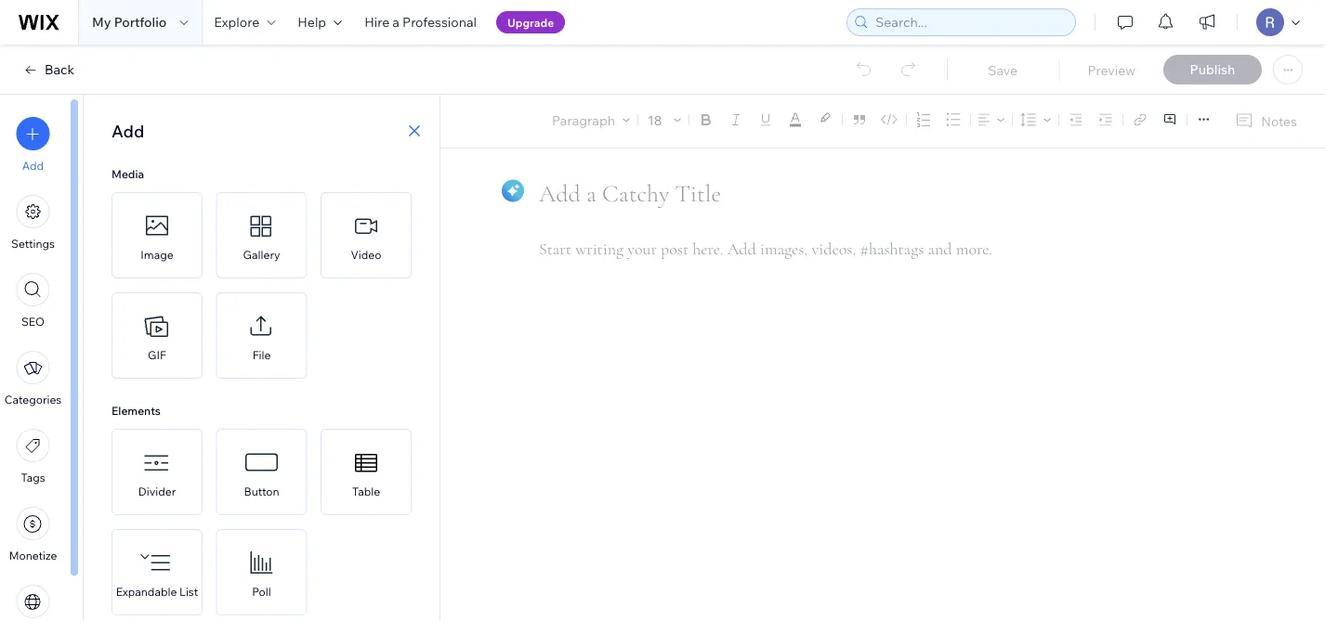 Task type: vqa. For each thing, say whether or not it's contained in the screenshot.
top REVIEW!
no



Task type: describe. For each thing, give the bounding box(es) containing it.
notes button
[[1228, 109, 1303, 134]]

help
[[298, 14, 326, 30]]

settings
[[11, 237, 55, 251]]

seo
[[21, 315, 45, 329]]

table
[[352, 485, 380, 499]]

image
[[141, 248, 173, 262]]

list
[[179, 585, 198, 599]]

hire a professional
[[364, 14, 477, 30]]

1 horizontal spatial add
[[112, 120, 144, 141]]

poll
[[252, 585, 271, 599]]

professional
[[402, 14, 477, 30]]

categories
[[4, 393, 62, 407]]

back button
[[22, 61, 74, 78]]

monetize button
[[9, 507, 57, 563]]

Add a Catchy Title text field
[[539, 179, 1212, 209]]

media
[[112, 167, 144, 181]]

monetize
[[9, 549, 57, 563]]

my
[[92, 14, 111, 30]]

upgrade
[[507, 15, 554, 29]]

divider
[[138, 485, 176, 499]]

upgrade button
[[496, 11, 565, 33]]

expandable list
[[116, 585, 198, 599]]



Task type: locate. For each thing, give the bounding box(es) containing it.
Search... field
[[870, 9, 1070, 35]]

elements
[[112, 404, 161, 418]]

tags button
[[16, 429, 50, 485]]

categories button
[[4, 351, 62, 407]]

hire
[[364, 14, 390, 30]]

paragraph button
[[548, 107, 634, 133]]

tags
[[21, 471, 45, 485]]

add
[[112, 120, 144, 141], [22, 159, 44, 173]]

1 vertical spatial add
[[22, 159, 44, 173]]

explore
[[214, 14, 260, 30]]

a
[[393, 14, 400, 30]]

add button
[[16, 117, 50, 173]]

gif
[[148, 348, 166, 362]]

menu
[[0, 106, 66, 621]]

button
[[244, 485, 279, 499]]

back
[[45, 61, 74, 78]]

add inside button
[[22, 159, 44, 173]]

settings button
[[11, 195, 55, 251]]

0 vertical spatial add
[[112, 120, 144, 141]]

gallery
[[243, 248, 280, 262]]

video
[[351, 248, 381, 262]]

0 horizontal spatial add
[[22, 159, 44, 173]]

file
[[252, 348, 271, 362]]

hire a professional link
[[353, 0, 488, 45]]

paragraph
[[552, 112, 615, 128]]

expandable
[[116, 585, 177, 599]]

my portfolio
[[92, 14, 167, 30]]

add up the settings button on the left of page
[[22, 159, 44, 173]]

portfolio
[[114, 14, 167, 30]]

menu containing add
[[0, 106, 66, 621]]

notes
[[1261, 113, 1297, 129]]

help button
[[286, 0, 353, 45]]

seo button
[[16, 273, 50, 329]]

add up media
[[112, 120, 144, 141]]



